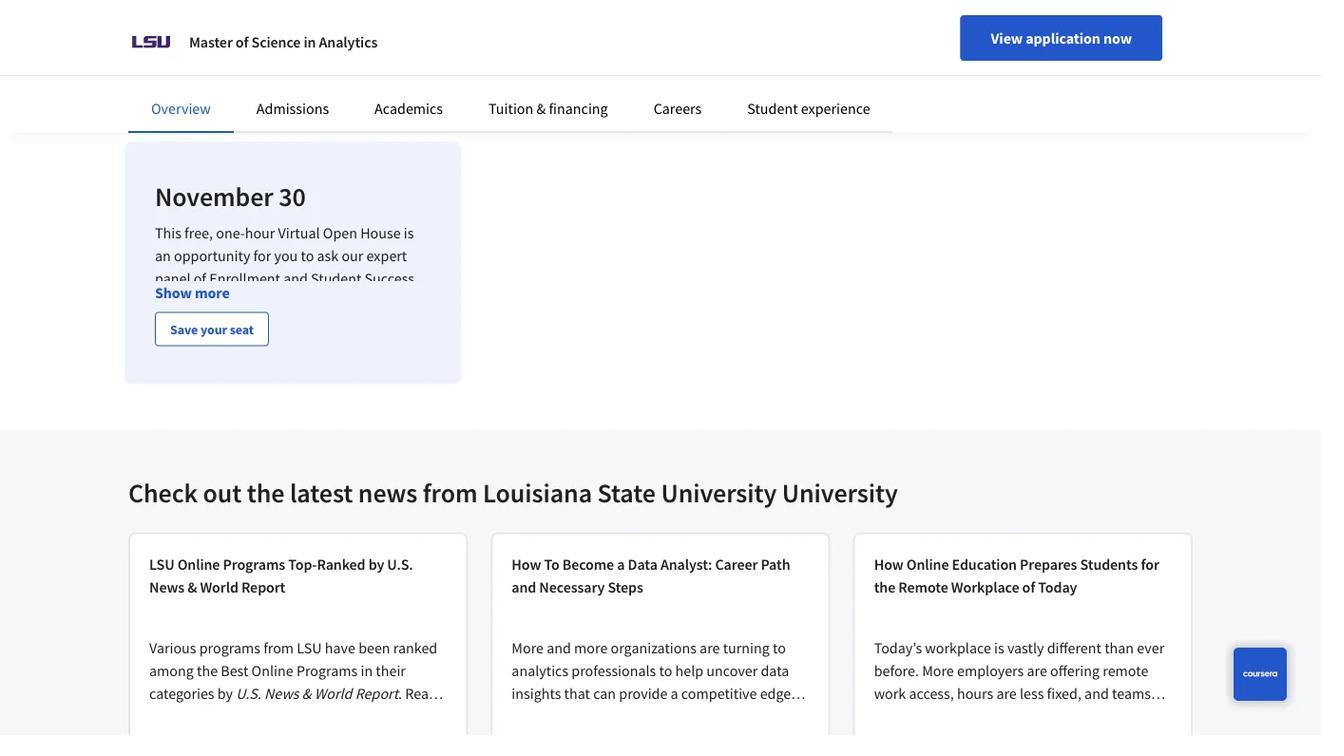 Task type: describe. For each thing, give the bounding box(es) containing it.
master
[[189, 32, 233, 51]]

education
[[952, 556, 1017, 575]]

student experience
[[748, 99, 871, 118]]

teams
[[1113, 685, 1151, 704]]

view application now
[[991, 29, 1133, 48]]

and inside today's workplace is vastly different than ever before. more employers are offering remote work access, hours are less fixed, and teams must learn to communicate with members from across the world. the way we wor
[[1085, 685, 1110, 704]]

2 vertical spatial &
[[302, 685, 311, 704]]

we
[[1075, 731, 1093, 736]]

student experience link
[[748, 99, 871, 118]]

admissions link
[[257, 99, 329, 118]]

open
[[323, 223, 357, 242]]

academics link
[[375, 99, 443, 118]]

communicate
[[961, 708, 1049, 727]]

careers link
[[654, 99, 702, 118]]

students
[[1081, 556, 1139, 575]]

panel
[[155, 269, 191, 288]]

analytics
[[319, 32, 378, 51]]

by inside various programs from lsu have been ranked among the best online programs in their categories by
[[218, 685, 233, 704]]

best
[[221, 662, 249, 681]]

in inside various programs from lsu have been ranked among the best online programs in their categories by
[[361, 662, 373, 681]]

data
[[628, 556, 658, 575]]

path
[[761, 556, 791, 575]]

master of science in analytics
[[189, 32, 378, 51]]

lsu inside "lsu online programs top-ranked by u.s. news & world report"
[[149, 556, 175, 575]]

everything
[[298, 292, 366, 311]]

save your seat button
[[155, 312, 269, 347]]

your
[[201, 321, 227, 338]]

less
[[1020, 685, 1044, 704]]

learn
[[910, 708, 942, 727]]

today
[[1039, 579, 1078, 598]]

about inside this free, one-hour virtual open house is an opportunity for you to ask our expert panel of enrollment and student success coaches anything and everything about our programs!
[[369, 292, 407, 311]]

read
[[405, 685, 437, 704]]

2 university from the left
[[782, 476, 898, 510]]

career
[[716, 556, 758, 575]]

0 vertical spatial from
[[423, 476, 478, 510]]

programs inside "lsu online programs top-ranked by u.s. news & world report"
[[223, 556, 285, 575]]

louisiana
[[483, 476, 592, 510]]

among
[[149, 662, 194, 681]]

november 30
[[155, 180, 306, 213]]

now
[[1104, 29, 1133, 48]]

remote
[[1103, 662, 1149, 681]]

world.
[[976, 731, 1016, 736]]

with
[[1052, 708, 1080, 727]]

coaches
[[155, 292, 209, 311]]

of inside this free, one-hour virtual open house is an opportunity for you to ask our expert panel of enrollment and student success coaches anything and everything about our programs!
[[194, 269, 206, 288]]

different
[[1048, 639, 1102, 658]]

tuition & financing link
[[489, 99, 608, 118]]

0 horizontal spatial are
[[997, 685, 1017, 704]]

become
[[563, 556, 614, 575]]

is inside this free, one-hour virtual open house is an opportunity for you to ask our expert panel of enrollment and student success coaches anything and everything about our programs!
[[404, 223, 414, 242]]

must
[[875, 708, 907, 727]]

them
[[190, 708, 224, 727]]

.
[[398, 685, 402, 704]]

success
[[365, 269, 415, 288]]

than
[[1105, 639, 1135, 658]]

hours
[[957, 685, 994, 704]]

steps
[[608, 579, 644, 598]]

tuition
[[489, 99, 534, 118]]

way
[[1046, 731, 1072, 736]]

have
[[325, 639, 356, 658]]

opportunity
[[174, 246, 250, 265]]

u.s. inside "lsu online programs top-ranked by u.s. news & world report"
[[387, 556, 413, 575]]

report inside "lsu online programs top-ranked by u.s. news & world report"
[[241, 579, 286, 598]]

student inside this free, one-hour virtual open house is an opportunity for you to ask our expert panel of enrollment and student success coaches anything and everything about our programs!
[[311, 269, 362, 288]]

programs!
[[180, 315, 245, 334]]

various
[[149, 639, 196, 658]]

is inside today's workplace is vastly different than ever before. more employers are offering remote work access, hours are less fixed, and teams must learn to communicate with members from across the world. the way we wor
[[995, 639, 1005, 658]]

out
[[203, 476, 242, 510]]

show more
[[155, 284, 230, 303]]

across
[[908, 731, 949, 736]]

enrollment
[[209, 269, 281, 288]]

this free, one-hour virtual open house is an opportunity for you to ask our expert panel of enrollment and student success coaches anything and everything about our programs!
[[155, 223, 415, 334]]

overview link
[[151, 99, 211, 118]]

you
[[274, 246, 298, 265]]

news inside "lsu online programs top-ranked by u.s. news & world report"
[[149, 579, 185, 598]]

anything
[[212, 292, 268, 311]]

how to become a data analyst: career path and necessary steps link
[[512, 554, 810, 736]]

analyst:
[[661, 556, 713, 575]]

the inside various programs from lsu have been ranked among the best online programs in their categories by
[[197, 662, 218, 681]]

state
[[598, 476, 656, 510]]

how for how online education prepares students for the remote workplace of today
[[875, 556, 904, 575]]

offering
[[1051, 662, 1100, 681]]

how for how to become a data analyst: career path and necessary steps
[[512, 556, 541, 575]]

to inside today's workplace is vastly different than ever before. more employers are offering remote work access, hours are less fixed, and teams must learn to communicate with members from across the world. the way we wor
[[945, 708, 958, 727]]

tuition & financing
[[489, 99, 608, 118]]

vastly
[[1008, 639, 1045, 658]]

more
[[922, 662, 954, 681]]

ask
[[317, 246, 339, 265]]

workplace
[[926, 639, 992, 658]]



Task type: locate. For each thing, give the bounding box(es) containing it.
world down have
[[314, 685, 352, 704]]

report up programs
[[241, 579, 286, 598]]

student up everything
[[311, 269, 362, 288]]

about inside . read about them here!
[[149, 708, 187, 727]]

0 vertical spatial our
[[342, 246, 364, 265]]

1 vertical spatial are
[[997, 685, 1017, 704]]

november
[[155, 180, 274, 213]]

save your seat
[[170, 321, 254, 338]]

0 vertical spatial to
[[301, 246, 314, 265]]

1 horizontal spatial report
[[355, 685, 398, 704]]

0 horizontal spatial student
[[311, 269, 362, 288]]

about down categories
[[149, 708, 187, 727]]

0 vertical spatial by
[[369, 556, 384, 575]]

1 vertical spatial is
[[995, 639, 1005, 658]]

by
[[369, 556, 384, 575], [218, 685, 233, 704]]

more
[[195, 284, 230, 303]]

u.s.
[[387, 556, 413, 575], [236, 685, 261, 704]]

from right news
[[423, 476, 478, 510]]

to right learn
[[945, 708, 958, 727]]

1 vertical spatial our
[[155, 315, 177, 334]]

online inside how online education prepares students for the remote workplace of today
[[907, 556, 949, 575]]

0 horizontal spatial our
[[155, 315, 177, 334]]

1 horizontal spatial in
[[361, 662, 373, 681]]

1 horizontal spatial is
[[995, 639, 1005, 658]]

the
[[1019, 731, 1043, 736]]

1 vertical spatial about
[[149, 708, 187, 727]]

0 horizontal spatial about
[[149, 708, 187, 727]]

programs inside various programs from lsu have been ranked among the best online programs in their categories by
[[297, 662, 358, 681]]

1 vertical spatial &
[[187, 579, 197, 598]]

0 horizontal spatial of
[[194, 269, 206, 288]]

the inside how online education prepares students for the remote workplace of today
[[875, 579, 896, 598]]

online for &
[[177, 556, 220, 575]]

report down their
[[355, 685, 398, 704]]

1 horizontal spatial news
[[264, 685, 299, 704]]

0 horizontal spatial by
[[218, 685, 233, 704]]

their
[[376, 662, 406, 681]]

check out the latest news from louisiana state university university
[[128, 476, 898, 510]]

1 vertical spatial u.s.
[[236, 685, 261, 704]]

our down coaches
[[155, 315, 177, 334]]

show
[[155, 284, 192, 303]]

virtual
[[278, 223, 320, 242]]

by inside "lsu online programs top-ranked by u.s. news & world report"
[[369, 556, 384, 575]]

various programs from lsu have been ranked among the best online programs in their categories by
[[149, 639, 438, 704]]

2 horizontal spatial from
[[875, 731, 905, 736]]

0 horizontal spatial &
[[187, 579, 197, 598]]

2 vertical spatial from
[[875, 731, 905, 736]]

today's
[[875, 639, 923, 658]]

science
[[252, 32, 301, 51]]

lsu down check
[[149, 556, 175, 575]]

categories
[[149, 685, 215, 704]]

1 horizontal spatial from
[[423, 476, 478, 510]]

show more button
[[155, 282, 230, 305]]

programs
[[199, 639, 260, 658]]

1 horizontal spatial about
[[369, 292, 407, 311]]

check
[[128, 476, 198, 510]]

of right master
[[236, 32, 249, 51]]

0 vertical spatial about
[[369, 292, 407, 311]]

expert
[[367, 246, 407, 265]]

fixed,
[[1048, 685, 1082, 704]]

1 vertical spatial world
[[314, 685, 352, 704]]

1 how from the left
[[512, 556, 541, 575]]

and up members
[[1085, 685, 1110, 704]]

0 horizontal spatial news
[[149, 579, 185, 598]]

how to become a data analyst: career path and necessary steps
[[512, 556, 791, 598]]

0 vertical spatial programs
[[223, 556, 285, 575]]

2 how from the left
[[875, 556, 904, 575]]

view application now button
[[961, 15, 1163, 61]]

1 horizontal spatial student
[[748, 99, 798, 118]]

how left the to
[[512, 556, 541, 575]]

from down the must
[[875, 731, 905, 736]]

overview
[[151, 99, 211, 118]]

lsu left have
[[297, 639, 322, 658]]

is right house
[[404, 223, 414, 242]]

ranked
[[393, 639, 438, 658]]

for
[[253, 246, 271, 265], [1141, 556, 1160, 575]]

for inside this free, one-hour virtual open house is an opportunity for you to ask our expert panel of enrollment and student success coaches anything and everything about our programs!
[[253, 246, 271, 265]]

world inside "lsu online programs top-ranked by u.s. news & world report"
[[200, 579, 238, 598]]

for down hour
[[253, 246, 271, 265]]

online inside various programs from lsu have been ranked among the best online programs in their categories by
[[252, 662, 294, 681]]

careers
[[654, 99, 702, 118]]

seat
[[230, 321, 254, 338]]

2 horizontal spatial &
[[537, 99, 546, 118]]

to inside this free, one-hour virtual open house is an opportunity for you to ask our expert panel of enrollment and student success coaches anything and everything about our programs!
[[301, 246, 314, 265]]

before.
[[875, 662, 919, 681]]

been
[[359, 639, 390, 658]]

1 horizontal spatial u.s.
[[387, 556, 413, 575]]

one-
[[216, 223, 245, 242]]

admissions
[[257, 99, 329, 118]]

1 horizontal spatial lsu
[[297, 639, 322, 658]]

the left remote
[[875, 579, 896, 598]]

latest
[[290, 476, 353, 510]]

1 horizontal spatial university
[[782, 476, 898, 510]]

0 vertical spatial is
[[404, 223, 414, 242]]

1 horizontal spatial by
[[369, 556, 384, 575]]

an
[[155, 246, 171, 265]]

0 horizontal spatial for
[[253, 246, 271, 265]]

1 horizontal spatial are
[[1027, 662, 1048, 681]]

lsu online programs top-ranked by u.s. news & world report
[[149, 556, 413, 598]]

are
[[1027, 662, 1048, 681], [997, 685, 1017, 704]]

about down success
[[369, 292, 407, 311]]

by right ranked
[[369, 556, 384, 575]]

ever
[[1138, 639, 1165, 658]]

the inside today's workplace is vastly different than ever before. more employers are offering remote work access, hours are less fixed, and teams must learn to communicate with members from across the world. the way we wor
[[952, 731, 973, 736]]

the left world.
[[952, 731, 973, 736]]

1 vertical spatial student
[[311, 269, 362, 288]]

1 horizontal spatial to
[[945, 708, 958, 727]]

employers
[[958, 662, 1024, 681]]

0 horizontal spatial how
[[512, 556, 541, 575]]

student left experience
[[748, 99, 798, 118]]

the left best
[[197, 662, 218, 681]]

online inside "lsu online programs top-ranked by u.s. news & world report"
[[177, 556, 220, 575]]

and right anything
[[271, 292, 295, 311]]

1 vertical spatial news
[[264, 685, 299, 704]]

and inside how to become a data analyst: career path and necessary steps
[[512, 579, 537, 598]]

from inside today's workplace is vastly different than ever before. more employers are offering remote work access, hours are less fixed, and teams must learn to communicate with members from across the world. the way we wor
[[875, 731, 905, 736]]

by down best
[[218, 685, 233, 704]]

0 horizontal spatial to
[[301, 246, 314, 265]]

application
[[1026, 29, 1101, 48]]

world up programs
[[200, 579, 238, 598]]

is up employers
[[995, 639, 1005, 658]]

how up remote
[[875, 556, 904, 575]]

online for workplace
[[907, 556, 949, 575]]

2 horizontal spatial of
[[1023, 579, 1036, 598]]

1 horizontal spatial our
[[342, 246, 364, 265]]

&
[[537, 99, 546, 118], [187, 579, 197, 598], [302, 685, 311, 704]]

0 vertical spatial for
[[253, 246, 271, 265]]

0 horizontal spatial lsu
[[149, 556, 175, 575]]

online down the out
[[177, 556, 220, 575]]

0 vertical spatial in
[[304, 32, 316, 51]]

the right the out
[[247, 476, 285, 510]]

of down opportunity
[[194, 269, 206, 288]]

and down "you"
[[284, 269, 308, 288]]

0 vertical spatial lsu
[[149, 556, 175, 575]]

0 vertical spatial student
[[748, 99, 798, 118]]

here!
[[227, 708, 260, 727]]

for inside how online education prepares students for the remote workplace of today
[[1141, 556, 1160, 575]]

academics
[[375, 99, 443, 118]]

louisiana state university logo image
[[128, 19, 174, 65]]

are up less in the bottom of the page
[[1027, 662, 1048, 681]]

0 vertical spatial of
[[236, 32, 249, 51]]

to
[[544, 556, 560, 575]]

1 vertical spatial in
[[361, 662, 373, 681]]

are up the communicate
[[997, 685, 1017, 704]]

access,
[[909, 685, 954, 704]]

1 horizontal spatial how
[[875, 556, 904, 575]]

events
[[125, 85, 200, 118]]

1 vertical spatial to
[[945, 708, 958, 727]]

1 horizontal spatial world
[[314, 685, 352, 704]]

to left ask
[[301, 246, 314, 265]]

u.s. news & world report
[[236, 685, 398, 704]]

of inside how online education prepares students for the remote workplace of today
[[1023, 579, 1036, 598]]

hour
[[245, 223, 275, 242]]

a
[[617, 556, 625, 575]]

0 horizontal spatial u.s.
[[236, 685, 261, 704]]

news
[[358, 476, 418, 510]]

experience
[[801, 99, 871, 118]]

0 horizontal spatial from
[[264, 639, 294, 658]]

0 vertical spatial news
[[149, 579, 185, 598]]

1 horizontal spatial for
[[1141, 556, 1160, 575]]

2 horizontal spatial online
[[907, 556, 949, 575]]

u.s. up here!
[[236, 685, 261, 704]]

from
[[423, 476, 478, 510], [264, 639, 294, 658], [875, 731, 905, 736]]

online
[[177, 556, 220, 575], [907, 556, 949, 575], [252, 662, 294, 681]]

is
[[404, 223, 414, 242], [995, 639, 1005, 658]]

& inside "lsu online programs top-ranked by u.s. news & world report"
[[187, 579, 197, 598]]

1 vertical spatial of
[[194, 269, 206, 288]]

0 horizontal spatial world
[[200, 579, 238, 598]]

view
[[991, 29, 1023, 48]]

in left their
[[361, 662, 373, 681]]

. read about them here!
[[149, 685, 437, 727]]

0 horizontal spatial university
[[661, 476, 777, 510]]

of
[[236, 32, 249, 51], [194, 269, 206, 288], [1023, 579, 1036, 598]]

1 vertical spatial programs
[[297, 662, 358, 681]]

how inside how to become a data analyst: career path and necessary steps
[[512, 556, 541, 575]]

0 horizontal spatial is
[[404, 223, 414, 242]]

0 horizontal spatial online
[[177, 556, 220, 575]]

0 vertical spatial are
[[1027, 662, 1048, 681]]

online right best
[[252, 662, 294, 681]]

1 university from the left
[[661, 476, 777, 510]]

financing
[[549, 99, 608, 118]]

1 vertical spatial from
[[264, 639, 294, 658]]

1 vertical spatial by
[[218, 685, 233, 704]]

0 horizontal spatial in
[[304, 32, 316, 51]]

workplace
[[952, 579, 1020, 598]]

top-
[[288, 556, 317, 575]]

programs left top-
[[223, 556, 285, 575]]

1 vertical spatial lsu
[[297, 639, 322, 658]]

from right programs
[[264, 639, 294, 658]]

lsu inside various programs from lsu have been ranked among the best online programs in their categories by
[[297, 639, 322, 658]]

from inside various programs from lsu have been ranked among the best online programs in their categories by
[[264, 639, 294, 658]]

our right ask
[[342, 246, 364, 265]]

0 vertical spatial report
[[241, 579, 286, 598]]

0 vertical spatial &
[[537, 99, 546, 118]]

remote
[[899, 579, 949, 598]]

in right science
[[304, 32, 316, 51]]

lsu
[[149, 556, 175, 575], [297, 639, 322, 658]]

u.s. right ranked
[[387, 556, 413, 575]]

1 horizontal spatial online
[[252, 662, 294, 681]]

0 vertical spatial u.s.
[[387, 556, 413, 575]]

ranked
[[317, 556, 366, 575]]

of left today
[[1023, 579, 1036, 598]]

1 horizontal spatial &
[[302, 685, 311, 704]]

2 vertical spatial of
[[1023, 579, 1036, 598]]

for right students
[[1141, 556, 1160, 575]]

to
[[301, 246, 314, 265], [945, 708, 958, 727]]

how
[[512, 556, 541, 575], [875, 556, 904, 575]]

0 horizontal spatial programs
[[223, 556, 285, 575]]

1 vertical spatial report
[[355, 685, 398, 704]]

1 horizontal spatial of
[[236, 32, 249, 51]]

how online education prepares students for the remote workplace of today
[[875, 556, 1160, 598]]

work
[[875, 685, 906, 704]]

1 vertical spatial for
[[1141, 556, 1160, 575]]

online up remote
[[907, 556, 949, 575]]

0 vertical spatial world
[[200, 579, 238, 598]]

report
[[241, 579, 286, 598], [355, 685, 398, 704]]

prepares
[[1020, 556, 1078, 575]]

programs up the u.s. news & world report
[[297, 662, 358, 681]]

how inside how online education prepares students for the remote workplace of today
[[875, 556, 904, 575]]

0 horizontal spatial report
[[241, 579, 286, 598]]

and left necessary
[[512, 579, 537, 598]]

house
[[361, 223, 401, 242]]

1 horizontal spatial programs
[[297, 662, 358, 681]]



Task type: vqa. For each thing, say whether or not it's contained in the screenshot.
your
yes



